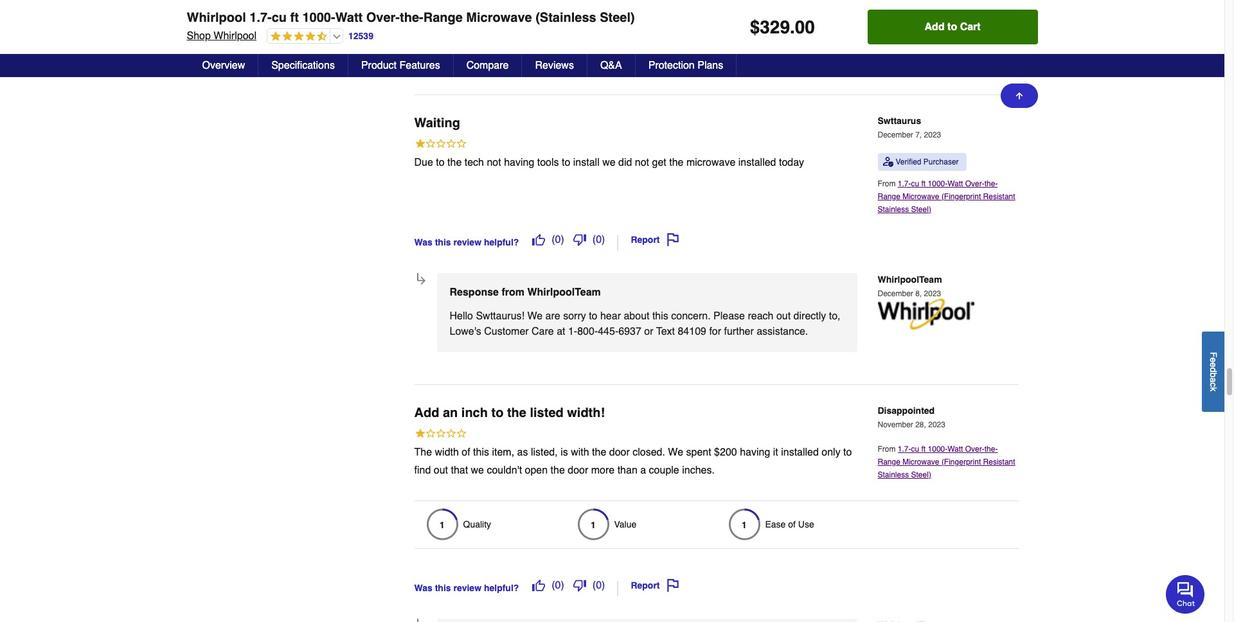 Task type: describe. For each thing, give the bounding box(es) containing it.
1-
[[569, 326, 578, 338]]

0 vertical spatial microwave
[[467, 10, 532, 25]]

2 stainless from the top
[[878, 471, 910, 480]]

to right inch
[[492, 406, 504, 421]]

1 vertical spatial cu
[[912, 179, 920, 188]]

of inside the width of this item, as listed, is with the door closed. we spent $200 having it installed only to find out that we couldn't open the door more than a couple inches.
[[462, 447, 471, 458]]

0 right thumb down icon
[[596, 234, 602, 246]]

spent
[[687, 447, 712, 458]]

use
[[799, 519, 815, 530]]

.
[[790, 17, 795, 37]]

( 0 ) for thumb up image related to thumb down icon
[[552, 234, 565, 246]]

the right get
[[670, 157, 684, 168]]

thumb up image for thumb down image
[[533, 579, 546, 592]]

out inside the width of this item, as listed, is with the door closed. we spent $200 having it installed only to find out that we couldn't open the door more than a couple inches.
[[434, 465, 448, 476]]

0 horizontal spatial having
[[504, 157, 535, 168]]

hear
[[601, 311, 621, 322]]

was this review helpful? for thumb down icon
[[415, 237, 519, 248]]

please
[[714, 311, 745, 322]]

we inside hello swttaurus! we are sorry to hear about this concern. please reach out directly to, lowe's customer care at 1-800-445-6937 or text 84109 for further assistance.
[[528, 311, 543, 322]]

helpful? for thumb down icon
[[484, 237, 519, 248]]

steel) for second 1.7-cu ft 1000-watt over-the- range microwave (fingerprint resistant stainless steel) link
[[912, 471, 932, 480]]

hello
[[450, 311, 473, 322]]

an
[[443, 406, 458, 421]]

concern.
[[672, 311, 711, 322]]

1.7-cu ft 1000-watt over-the- range microwave (fingerprint resistant stainless steel) for second 1.7-cu ft 1000-watt over-the- range microwave (fingerprint resistant stainless steel) link
[[878, 445, 1016, 480]]

width
[[435, 447, 459, 458]]

with
[[571, 447, 590, 458]]

c
[[1209, 383, 1219, 387]]

we inside the width of this item, as listed, is with the door closed. we spent $200 having it installed only to find out that we couldn't open the door more than a couple inches.
[[668, 447, 684, 458]]

today
[[779, 157, 805, 168]]

28,
[[916, 421, 927, 430]]

) right thumb down icon
[[602, 234, 605, 246]]

tools
[[538, 157, 559, 168]]

december for whirlpoolteam
[[878, 290, 914, 299]]

width!
[[567, 406, 605, 421]]

0 vertical spatial 1.7-
[[250, 10, 272, 25]]

open
[[525, 465, 548, 476]]

1 vertical spatial microwave
[[903, 192, 940, 201]]

12539
[[349, 31, 374, 41]]

( 0 ) for thumb up image related to thumb down image
[[552, 580, 565, 592]]

hello swttaurus! we are sorry to hear about this concern. please reach out directly to, lowe's customer care at 1-800-445-6937 or text 84109 for further assistance.
[[450, 311, 841, 338]]

0 left thumb down icon
[[555, 234, 561, 246]]

0 horizontal spatial door
[[568, 465, 589, 476]]

listed
[[530, 406, 564, 421]]

f e e d b a c k button
[[1203, 332, 1225, 412]]

specifications
[[272, 60, 335, 71]]

thumb up image for thumb down icon
[[533, 233, 546, 246]]

a inside f e e d b a c k "button"
[[1209, 378, 1219, 383]]

84109
[[678, 326, 707, 338]]

k
[[1209, 387, 1219, 392]]

0 vertical spatial whirlpool
[[187, 10, 246, 25]]

( 0 ) for thumb down image
[[593, 580, 605, 592]]

report for flag image
[[631, 235, 660, 245]]

0 vertical spatial installed
[[739, 157, 777, 168]]

1 for quality
[[440, 520, 445, 531]]

$
[[750, 17, 760, 37]]

listed,
[[531, 447, 558, 458]]

1 stainless from the top
[[878, 205, 910, 214]]

plans
[[698, 60, 724, 71]]

2 1.7-cu ft 1000-watt over-the- range microwave (fingerprint resistant stainless steel) link from the top
[[878, 445, 1016, 480]]

find
[[415, 465, 431, 476]]

microwave
[[687, 157, 736, 168]]

directly
[[794, 311, 827, 322]]

over- for 2nd 1.7-cu ft 1000-watt over-the- range microwave (fingerprint resistant stainless steel) link from the bottom of the page
[[966, 179, 985, 188]]

having inside the width of this item, as listed, is with the door closed. we spent $200 having it installed only to find out that we couldn't open the door more than a couple inches.
[[740, 447, 771, 458]]

purchaser
[[924, 157, 959, 166]]

as
[[517, 447, 528, 458]]

swttaurus
[[878, 116, 922, 126]]

is
[[561, 447, 568, 458]]

1 (fingerprint from the top
[[942, 192, 982, 201]]

add for add to cart
[[925, 21, 945, 33]]

waiting
[[415, 116, 460, 130]]

q&a button
[[588, 54, 636, 77]]

item,
[[492, 447, 515, 458]]

( right thumb down image
[[593, 580, 596, 592]]

0 vertical spatial whirlpoolteam
[[878, 275, 943, 285]]

november
[[878, 421, 914, 430]]

whirlpoolteam december 8, 2023
[[878, 275, 943, 299]]

( left thumb down icon
[[552, 234, 555, 246]]

customer
[[484, 326, 529, 338]]

2 vertical spatial microwave
[[903, 458, 940, 467]]

report button for thumb down icon
[[627, 229, 684, 251]]

1 for value
[[591, 520, 596, 531]]

0 vertical spatial range
[[424, 10, 463, 25]]

product features button
[[349, 54, 454, 77]]

add for add an inch to the listed width!
[[415, 406, 440, 421]]

lowe's
[[450, 326, 482, 338]]

review for thumb down icon
[[454, 237, 482, 248]]

0 vertical spatial over-
[[366, 10, 400, 25]]

product features
[[361, 60, 440, 71]]

shop
[[187, 30, 211, 42]]

it
[[774, 447, 779, 458]]

shop whirlpool
[[187, 30, 257, 42]]

inch
[[462, 406, 488, 421]]

helpful? for thumb down image
[[484, 583, 519, 594]]

did
[[619, 157, 632, 168]]

4.5 stars image
[[268, 31, 327, 43]]

at
[[557, 326, 566, 338]]

the
[[415, 447, 432, 458]]

1 e from the top
[[1209, 358, 1219, 363]]

1 from from the top
[[878, 179, 898, 188]]

2 (fingerprint from the top
[[942, 458, 982, 467]]

arrow right image
[[415, 621, 428, 623]]

d
[[1209, 368, 1219, 373]]

features
[[400, 60, 440, 71]]

the- for second 1.7-cu ft 1000-watt over-the- range microwave (fingerprint resistant stainless steel) link
[[985, 445, 998, 454]]

7,
[[916, 131, 922, 140]]

reach
[[748, 311, 774, 322]]

swttaurus december 7, 2023
[[878, 116, 942, 140]]

range for 2nd 1.7-cu ft 1000-watt over-the- range microwave (fingerprint resistant stainless steel) link from the bottom of the page
[[878, 192, 901, 201]]

the left tech
[[448, 157, 462, 168]]

report button for thumb down image
[[627, 575, 684, 597]]

( right thumb down icon
[[593, 234, 596, 246]]

range for second 1.7-cu ft 1000-watt over-the- range microwave (fingerprint resistant stainless steel) link
[[878, 458, 901, 467]]

get
[[652, 157, 667, 168]]

1.7- for 2nd 1.7-cu ft 1000-watt over-the- range microwave (fingerprint resistant stainless steel) link from the bottom of the page
[[898, 179, 912, 188]]

tech
[[465, 157, 484, 168]]

are
[[546, 311, 561, 322]]

the down is at the bottom of page
[[551, 465, 565, 476]]

1.7-cu ft 1000-watt over-the- range microwave (fingerprint resistant stainless steel) for 2nd 1.7-cu ft 1000-watt over-the- range microwave (fingerprint resistant stainless steel) link from the bottom of the page
[[878, 179, 1016, 214]]

2023 for swttaurus
[[925, 131, 942, 140]]

verified purchaser icon image
[[883, 157, 894, 167]]

0 right thumb down image
[[596, 580, 602, 592]]

ease
[[766, 519, 786, 530]]

specifications button
[[259, 54, 349, 77]]

resistant for second 1.7-cu ft 1000-watt over-the- range microwave (fingerprint resistant stainless steel) link
[[984, 458, 1016, 467]]

response
[[450, 287, 499, 298]]

00
[[795, 17, 815, 37]]

closed.
[[633, 447, 666, 458]]

ease of use
[[766, 519, 815, 530]]

f
[[1209, 352, 1219, 358]]

arrow up image
[[1015, 91, 1025, 101]]

over- for second 1.7-cu ft 1000-watt over-the- range microwave (fingerprint resistant stainless steel) link
[[966, 445, 985, 454]]

329
[[760, 17, 790, 37]]

1 not from the left
[[487, 157, 501, 168]]

0 vertical spatial cu
[[272, 10, 287, 25]]

2 e from the top
[[1209, 363, 1219, 368]]

add to cart
[[925, 21, 981, 33]]

text
[[657, 326, 675, 338]]

due
[[415, 157, 433, 168]]

0 vertical spatial 1000-
[[303, 10, 336, 25]]

1 vertical spatial whirlpoolteam
[[528, 287, 601, 298]]

445-
[[598, 326, 619, 338]]



Task type: locate. For each thing, give the bounding box(es) containing it.
) left thumb down image
[[561, 580, 565, 592]]

to right tools
[[562, 157, 571, 168]]

1 vertical spatial was
[[415, 583, 433, 594]]

1 vertical spatial we
[[668, 447, 684, 458]]

this inside the width of this item, as listed, is with the door closed. we spent $200 having it installed only to find out that we couldn't open the door more than a couple inches.
[[473, 447, 489, 458]]

compare button
[[454, 54, 523, 77]]

report left flag image
[[631, 235, 660, 245]]

0 horizontal spatial whirlpoolteam
[[528, 287, 601, 298]]

inches.
[[683, 465, 715, 476]]

0 vertical spatial steel)
[[600, 10, 635, 25]]

of
[[462, 447, 471, 458], [789, 519, 796, 530]]

protection plans
[[649, 60, 724, 71]]

of left use at the right
[[789, 519, 796, 530]]

2 was this review helpful? from the top
[[415, 583, 519, 594]]

december left the 8, at right
[[878, 290, 914, 299]]

for
[[710, 326, 722, 338]]

to inside hello swttaurus! we are sorry to hear about this concern. please reach out directly to, lowe's customer care at 1-800-445-6937 or text 84109 for further assistance.
[[589, 311, 598, 322]]

product
[[361, 60, 397, 71]]

1 vertical spatial review
[[454, 583, 482, 594]]

0 vertical spatial having
[[504, 157, 535, 168]]

0 horizontal spatial add
[[415, 406, 440, 421]]

cu down the 28,
[[912, 445, 920, 454]]

was this review helpful? up the response
[[415, 237, 519, 248]]

a
[[1209, 378, 1219, 383], [641, 465, 646, 476]]

1000- up 4.5 stars "image"
[[303, 10, 336, 25]]

800-
[[578, 326, 598, 338]]

or
[[645, 326, 654, 338]]

1 vertical spatial 1000-
[[928, 179, 948, 188]]

1 1.7-cu ft 1000-watt over-the- range microwave (fingerprint resistant stainless steel) from the top
[[878, 179, 1016, 214]]

1.7- for second 1.7-cu ft 1000-watt over-the- range microwave (fingerprint resistant stainless steel) link
[[898, 445, 912, 454]]

not right tech
[[487, 157, 501, 168]]

1 horizontal spatial of
[[789, 519, 796, 530]]

0 vertical spatial report button
[[627, 229, 684, 251]]

cu
[[272, 10, 287, 25], [912, 179, 920, 188], [912, 445, 920, 454]]

steel) down the 28,
[[912, 471, 932, 480]]

that
[[451, 465, 468, 476]]

2 vertical spatial cu
[[912, 445, 920, 454]]

overview button
[[189, 54, 259, 77]]

2 vertical spatial over-
[[966, 445, 985, 454]]

steel) down verified purchaser
[[912, 205, 932, 214]]

range
[[424, 10, 463, 25], [878, 192, 901, 201], [878, 458, 901, 467]]

1 horizontal spatial a
[[1209, 378, 1219, 383]]

) right thumb down image
[[602, 580, 605, 592]]

overview
[[202, 60, 245, 71]]

0 horizontal spatial 1
[[440, 520, 445, 531]]

1 vertical spatial 2023
[[925, 290, 942, 299]]

1 horizontal spatial having
[[740, 447, 771, 458]]

sorry
[[564, 311, 586, 322]]

1 star image down the waiting
[[415, 138, 467, 152]]

e
[[1209, 358, 1219, 363], [1209, 363, 1219, 368]]

door down "with"
[[568, 465, 589, 476]]

add to cart button
[[868, 10, 1038, 44]]

1 vertical spatial helpful?
[[484, 583, 519, 594]]

assistance.
[[757, 326, 809, 338]]

stainless down the november
[[878, 471, 910, 480]]

1 vertical spatial over-
[[966, 179, 985, 188]]

1 was this review helpful? from the top
[[415, 237, 519, 248]]

1 vertical spatial resistant
[[984, 458, 1016, 467]]

having left it
[[740, 447, 771, 458]]

2 1 from the left
[[591, 520, 596, 531]]

add left cart
[[925, 21, 945, 33]]

1 vertical spatial from
[[878, 445, 898, 454]]

we
[[603, 157, 616, 168], [471, 465, 484, 476]]

2 thumb up image from the top
[[533, 579, 546, 592]]

not
[[487, 157, 501, 168], [635, 157, 650, 168]]

1 horizontal spatial whirlpoolteam
[[878, 275, 943, 285]]

1 vertical spatial range
[[878, 192, 901, 201]]

watt for second 1.7-cu ft 1000-watt over-the- range microwave (fingerprint resistant stainless steel) link
[[948, 445, 964, 454]]

0 vertical spatial a
[[1209, 378, 1219, 383]]

whirlpool up "shop whirlpool"
[[187, 10, 246, 25]]

1 vertical spatial ft
[[922, 179, 926, 188]]

whirlpoolbrand image
[[878, 299, 975, 330]]

1 was from the top
[[415, 237, 433, 248]]

stainless
[[878, 205, 910, 214], [878, 471, 910, 480]]

1 vertical spatial door
[[568, 465, 589, 476]]

1.7-cu ft 1000-watt over-the- range microwave (fingerprint resistant stainless steel) link down purchaser
[[878, 179, 1016, 214]]

flag image
[[667, 233, 680, 246]]

resistant
[[984, 192, 1016, 201], [984, 458, 1016, 467]]

microwave
[[467, 10, 532, 25], [903, 192, 940, 201], [903, 458, 940, 467]]

protection plans button
[[636, 54, 737, 77]]

1 star image for waiting
[[415, 138, 467, 152]]

than
[[618, 465, 638, 476]]

0 horizontal spatial of
[[462, 447, 471, 458]]

1 vertical spatial (fingerprint
[[942, 458, 982, 467]]

1 left value
[[591, 520, 596, 531]]

verified purchaser
[[896, 157, 959, 166]]

whirlpoolteam up the 8, at right
[[878, 275, 943, 285]]

over-
[[366, 10, 400, 25], [966, 179, 985, 188], [966, 445, 985, 454]]

microwave up compare button at top
[[467, 10, 532, 25]]

whirlpool 1.7-cu ft 1000-watt over-the-range microwave (stainless steel)
[[187, 10, 635, 25]]

( 0 ) left thumb down image
[[552, 580, 565, 592]]

we inside the width of this item, as listed, is with the door closed. we spent $200 having it installed only to find out that we couldn't open the door more than a couple inches.
[[471, 465, 484, 476]]

a up k
[[1209, 378, 1219, 383]]

steel) up q&a button
[[600, 10, 635, 25]]

the left listed at the bottom
[[507, 406, 527, 421]]

2 report button from the top
[[627, 575, 684, 597]]

reviews
[[535, 60, 574, 71]]

we up 'couple'
[[668, 447, 684, 458]]

to up 800-
[[589, 311, 598, 322]]

1 vertical spatial a
[[641, 465, 646, 476]]

1.7- up 4.5 stars "image"
[[250, 10, 272, 25]]

1 1.7-cu ft 1000-watt over-the- range microwave (fingerprint resistant stainless steel) link from the top
[[878, 179, 1016, 214]]

1 vertical spatial report button
[[627, 575, 684, 597]]

) left thumb down icon
[[561, 234, 565, 246]]

2 not from the left
[[635, 157, 650, 168]]

steel) for 2nd 1.7-cu ft 1000-watt over-the- range microwave (fingerprint resistant stainless steel) link from the bottom of the page
[[912, 205, 932, 214]]

1 resistant from the top
[[984, 192, 1016, 201]]

from down verified purchaser icon
[[878, 179, 898, 188]]

1 vertical spatial 1 star image
[[415, 428, 467, 442]]

couple
[[649, 465, 680, 476]]

2 helpful? from the top
[[484, 583, 519, 594]]

1 for ease of use
[[742, 520, 747, 531]]

was this review helpful? up arrow right icon
[[415, 583, 519, 594]]

not right did
[[635, 157, 650, 168]]

1 vertical spatial stainless
[[878, 471, 910, 480]]

0 left thumb down image
[[555, 580, 561, 592]]

only
[[822, 447, 841, 458]]

1000- down purchaser
[[928, 179, 948, 188]]

0 vertical spatial (fingerprint
[[942, 192, 982, 201]]

1.7- down verified at the top of the page
[[898, 179, 912, 188]]

( 0 ) right thumb down image
[[593, 580, 605, 592]]

2 vertical spatial range
[[878, 458, 901, 467]]

response from whirlpoolteam
[[450, 287, 601, 298]]

ft up 4.5 stars "image"
[[290, 10, 299, 25]]

0 vertical spatial 1.7-cu ft 1000-watt over-the- range microwave (fingerprint resistant stainless steel) link
[[878, 179, 1016, 214]]

0 vertical spatial out
[[777, 311, 791, 322]]

report button
[[627, 229, 684, 251], [627, 575, 684, 597]]

flag image
[[667, 579, 680, 592]]

$200
[[715, 447, 738, 458]]

(
[[552, 234, 555, 246], [593, 234, 596, 246], [552, 580, 555, 592], [593, 580, 596, 592]]

thumb up image left thumb down image
[[533, 579, 546, 592]]

1000-
[[303, 10, 336, 25], [928, 179, 948, 188], [928, 445, 948, 454]]

disappointed
[[878, 406, 935, 416]]

1000- for second 1.7-cu ft 1000-watt over-the- range microwave (fingerprint resistant stainless steel) link
[[928, 445, 948, 454]]

out inside hello swttaurus! we are sorry to hear about this concern. please reach out directly to, lowe's customer care at 1-800-445-6937 or text 84109 for further assistance.
[[777, 311, 791, 322]]

we right the that
[[471, 465, 484, 476]]

1 review from the top
[[454, 237, 482, 248]]

0 vertical spatial door
[[610, 447, 630, 458]]

a right than
[[641, 465, 646, 476]]

1 vertical spatial report
[[631, 581, 660, 591]]

door
[[610, 447, 630, 458], [568, 465, 589, 476]]

swttaurus!
[[476, 311, 525, 322]]

december inside swttaurus december 7, 2023
[[878, 131, 914, 140]]

to right only
[[844, 447, 852, 458]]

was up arrow right icon
[[415, 583, 433, 594]]

2023 right the 28,
[[929, 421, 946, 430]]

compare
[[467, 60, 509, 71]]

2 vertical spatial 1.7-
[[898, 445, 912, 454]]

0 vertical spatial 2023
[[925, 131, 942, 140]]

1 horizontal spatial 1
[[591, 520, 596, 531]]

0 vertical spatial report
[[631, 235, 660, 245]]

1.7- down the november
[[898, 445, 912, 454]]

december inside the whirlpoolteam december 8, 2023
[[878, 290, 914, 299]]

report for flag icon
[[631, 581, 660, 591]]

having
[[504, 157, 535, 168], [740, 447, 771, 458]]

1 vertical spatial the-
[[985, 179, 998, 188]]

0 vertical spatial helpful?
[[484, 237, 519, 248]]

1 star image up width
[[415, 428, 467, 442]]

2 december from the top
[[878, 290, 914, 299]]

1 vertical spatial thumb up image
[[533, 579, 546, 592]]

due to the tech not having tools to install we did not get the microwave installed today
[[415, 157, 805, 168]]

install
[[574, 157, 600, 168]]

reviews button
[[523, 54, 588, 77]]

( 0 ) for thumb down icon
[[593, 234, 605, 246]]

0 vertical spatial watt
[[336, 10, 363, 25]]

cu down verified at the top of the page
[[912, 179, 920, 188]]

out up assistance.
[[777, 311, 791, 322]]

helpful?
[[484, 237, 519, 248], [484, 583, 519, 594]]

whirlpool
[[187, 10, 246, 25], [214, 30, 257, 42]]

door up than
[[610, 447, 630, 458]]

we left did
[[603, 157, 616, 168]]

cart
[[961, 21, 981, 33]]

0 horizontal spatial we
[[471, 465, 484, 476]]

cu up 4.5 stars "image"
[[272, 10, 287, 25]]

2 1.7-cu ft 1000-watt over-the- range microwave (fingerprint resistant stainless steel) from the top
[[878, 445, 1016, 480]]

1 horizontal spatial we
[[603, 157, 616, 168]]

1 horizontal spatial not
[[635, 157, 650, 168]]

whirlpool up overview button
[[214, 30, 257, 42]]

0 vertical spatial resistant
[[984, 192, 1016, 201]]

1 vertical spatial we
[[471, 465, 484, 476]]

1 vertical spatial steel)
[[912, 205, 932, 214]]

was up arrow right image
[[415, 237, 433, 248]]

1 horizontal spatial out
[[777, 311, 791, 322]]

1 vertical spatial of
[[789, 519, 796, 530]]

8,
[[916, 290, 922, 299]]

1 report from the top
[[631, 235, 660, 245]]

from
[[878, 179, 898, 188], [878, 445, 898, 454]]

microwave down the 28,
[[903, 458, 940, 467]]

1 vertical spatial 1.7-
[[898, 179, 912, 188]]

1 left ease
[[742, 520, 747, 531]]

couldn't
[[487, 465, 522, 476]]

( 0 )
[[552, 234, 565, 246], [593, 234, 605, 246], [552, 580, 565, 592], [593, 580, 605, 592]]

1 vertical spatial december
[[878, 290, 914, 299]]

1 vertical spatial having
[[740, 447, 771, 458]]

2 vertical spatial the-
[[985, 445, 998, 454]]

was this review helpful?
[[415, 237, 519, 248], [415, 583, 519, 594]]

add inside add to cart button
[[925, 21, 945, 33]]

the up more
[[592, 447, 607, 458]]

1 horizontal spatial door
[[610, 447, 630, 458]]

2 was from the top
[[415, 583, 433, 594]]

1 1 star image from the top
[[415, 138, 467, 152]]

was for thumb down image
[[415, 583, 433, 594]]

2 vertical spatial 2023
[[929, 421, 946, 430]]

( 0 ) right thumb down icon
[[593, 234, 605, 246]]

december down the swttaurus at the right top
[[878, 131, 914, 140]]

the width of this item, as listed, is with the door closed. we spent $200 having it installed only to find out that we couldn't open the door more than a couple inches.
[[415, 447, 852, 476]]

( 0 ) left thumb down icon
[[552, 234, 565, 246]]

2023 right the 8, at right
[[925, 290, 942, 299]]

add left an
[[415, 406, 440, 421]]

was this review helpful? for thumb down image
[[415, 583, 519, 594]]

0 vertical spatial ft
[[290, 10, 299, 25]]

thumb up image left thumb down icon
[[533, 233, 546, 246]]

1 1 from the left
[[440, 520, 445, 531]]

2 vertical spatial ft
[[922, 445, 926, 454]]

installed left today
[[739, 157, 777, 168]]

the- for 2nd 1.7-cu ft 1000-watt over-the- range microwave (fingerprint resistant stainless steel) link from the bottom of the page
[[985, 179, 998, 188]]

we up care on the bottom of the page
[[528, 311, 543, 322]]

0
[[555, 234, 561, 246], [596, 234, 602, 246], [555, 580, 561, 592], [596, 580, 602, 592]]

1 star image for add an inch to the listed width!
[[415, 428, 467, 442]]

arrow right image
[[415, 275, 428, 287]]

add an inch to the listed width!
[[415, 406, 605, 421]]

to,
[[830, 311, 841, 322]]

e up the b
[[1209, 363, 1219, 368]]

( left thumb down image
[[552, 580, 555, 592]]

whirlpoolteam up sorry
[[528, 287, 601, 298]]

of right width
[[462, 447, 471, 458]]

2 horizontal spatial 1
[[742, 520, 747, 531]]

1000- down disappointed november 28, 2023
[[928, 445, 948, 454]]

installed inside the width of this item, as listed, is with the door closed. we spent $200 having it installed only to find out that we couldn't open the door more than a couple inches.
[[782, 447, 819, 458]]

b
[[1209, 373, 1219, 378]]

protection
[[649, 60, 695, 71]]

review for thumb down image
[[454, 583, 482, 594]]

range down the november
[[878, 458, 901, 467]]

thumb down image
[[574, 579, 586, 592]]

thumb up image
[[533, 233, 546, 246], [533, 579, 546, 592]]

1 vertical spatial whirlpool
[[214, 30, 257, 42]]

2 report from the top
[[631, 581, 660, 591]]

2023 inside swttaurus december 7, 2023
[[925, 131, 942, 140]]

care
[[532, 326, 554, 338]]

1 horizontal spatial we
[[668, 447, 684, 458]]

$ 329 . 00
[[750, 17, 815, 37]]

2023 right 7,
[[925, 131, 942, 140]]

2023 for whirlpoolteam
[[925, 290, 942, 299]]

range down verified purchaser icon
[[878, 192, 901, 201]]

2 resistant from the top
[[984, 458, 1016, 467]]

from down the november
[[878, 445, 898, 454]]

watt
[[336, 10, 363, 25], [948, 179, 964, 188], [948, 445, 964, 454]]

to inside the width of this item, as listed, is with the door closed. we spent $200 having it installed only to find out that we couldn't open the door more than a couple inches.
[[844, 447, 852, 458]]

1 vertical spatial 1.7-cu ft 1000-watt over-the- range microwave (fingerprint resistant stainless steel)
[[878, 445, 1016, 480]]

1 report button from the top
[[627, 229, 684, 251]]

q&a
[[601, 60, 622, 71]]

1.7-cu ft 1000-watt over-the- range microwave (fingerprint resistant stainless steel) link
[[878, 179, 1016, 214], [878, 445, 1016, 480]]

0 horizontal spatial we
[[528, 311, 543, 322]]

further
[[725, 326, 754, 338]]

was for thumb down icon
[[415, 237, 433, 248]]

1 vertical spatial installed
[[782, 447, 819, 458]]

2 review from the top
[[454, 583, 482, 594]]

0 vertical spatial of
[[462, 447, 471, 458]]

range up features
[[424, 10, 463, 25]]

ft
[[290, 10, 299, 25], [922, 179, 926, 188], [922, 445, 926, 454]]

a inside the width of this item, as listed, is with the door closed. we spent $200 having it installed only to find out that we couldn't open the door more than a couple inches.
[[641, 465, 646, 476]]

ft for 2nd 1.7-cu ft 1000-watt over-the- range microwave (fingerprint resistant stainless steel) link from the bottom of the page
[[922, 179, 926, 188]]

about
[[624, 311, 650, 322]]

1 star image
[[415, 138, 467, 152], [415, 428, 467, 442]]

1 vertical spatial 1.7-cu ft 1000-watt over-the- range microwave (fingerprint resistant stainless steel) link
[[878, 445, 1016, 480]]

to right due
[[436, 157, 445, 168]]

0 vertical spatial the-
[[400, 10, 424, 25]]

add
[[925, 21, 945, 33], [415, 406, 440, 421]]

1
[[440, 520, 445, 531], [591, 520, 596, 531], [742, 520, 747, 531]]

0 vertical spatial was this review helpful?
[[415, 237, 519, 248]]

watt for 2nd 1.7-cu ft 1000-watt over-the- range microwave (fingerprint resistant stainless steel) link from the bottom of the page
[[948, 179, 964, 188]]

1 vertical spatial was this review helpful?
[[415, 583, 519, 594]]

2 vertical spatial 1000-
[[928, 445, 948, 454]]

1000- for 2nd 1.7-cu ft 1000-watt over-the- range microwave (fingerprint resistant stainless steel) link from the bottom of the page
[[928, 179, 948, 188]]

stainless down verified purchaser icon
[[878, 205, 910, 214]]

2 1 star image from the top
[[415, 428, 467, 442]]

0 vertical spatial stainless
[[878, 205, 910, 214]]

ft down the 28,
[[922, 445, 926, 454]]

0 horizontal spatial installed
[[739, 157, 777, 168]]

microwave down verified purchaser
[[903, 192, 940, 201]]

disappointed november 28, 2023
[[878, 406, 946, 430]]

(fingerprint
[[942, 192, 982, 201], [942, 458, 982, 467]]

0 vertical spatial was
[[415, 237, 433, 248]]

resistant for 2nd 1.7-cu ft 1000-watt over-the- range microwave (fingerprint resistant stainless steel) link from the bottom of the page
[[984, 192, 1016, 201]]

installed right it
[[782, 447, 819, 458]]

0 vertical spatial 1 star image
[[415, 138, 467, 152]]

1.7-
[[250, 10, 272, 25], [898, 179, 912, 188], [898, 445, 912, 454]]

1 vertical spatial watt
[[948, 179, 964, 188]]

0 vertical spatial from
[[878, 179, 898, 188]]

0 vertical spatial we
[[528, 311, 543, 322]]

december for swttaurus
[[878, 131, 914, 140]]

verified
[[896, 157, 922, 166]]

2023 for disappointed
[[929, 421, 946, 430]]

chat invite button image
[[1167, 575, 1206, 614]]

out right find
[[434, 465, 448, 476]]

1.7-cu ft 1000-watt over-the- range microwave (fingerprint resistant stainless steel) link down the 28,
[[878, 445, 1016, 480]]

1 helpful? from the top
[[484, 237, 519, 248]]

1 thumb up image from the top
[[533, 233, 546, 246]]

(stainless
[[536, 10, 597, 25]]

0 vertical spatial review
[[454, 237, 482, 248]]

1.7-cu ft 1000-watt over-the- range microwave (fingerprint resistant stainless steel) down purchaser
[[878, 179, 1016, 214]]

to inside button
[[948, 21, 958, 33]]

0 horizontal spatial not
[[487, 157, 501, 168]]

report left flag icon
[[631, 581, 660, 591]]

to left cart
[[948, 21, 958, 33]]

quality
[[463, 519, 491, 530]]

1 left quality
[[440, 520, 445, 531]]

1.7-cu ft 1000-watt over-the- range microwave (fingerprint resistant stainless steel) down the 28,
[[878, 445, 1016, 480]]

2023 inside disappointed november 28, 2023
[[929, 421, 946, 430]]

ft down verified purchaser
[[922, 179, 926, 188]]

1 december from the top
[[878, 131, 914, 140]]

thumb down image
[[574, 233, 586, 246]]

0 vertical spatial december
[[878, 131, 914, 140]]

this inside hello swttaurus! we are sorry to hear about this concern. please reach out directly to, lowe's customer care at 1-800-445-6937 or text 84109 for further assistance.
[[653, 311, 669, 322]]

having left tools
[[504, 157, 535, 168]]

0 vertical spatial add
[[925, 21, 945, 33]]

3 1 from the left
[[742, 520, 747, 531]]

0 vertical spatial we
[[603, 157, 616, 168]]

2 from from the top
[[878, 445, 898, 454]]

2023 inside the whirlpoolteam december 8, 2023
[[925, 290, 942, 299]]

report
[[631, 235, 660, 245], [631, 581, 660, 591]]

e up d
[[1209, 358, 1219, 363]]

ft for second 1.7-cu ft 1000-watt over-the- range microwave (fingerprint resistant stainless steel) link
[[922, 445, 926, 454]]



Task type: vqa. For each thing, say whether or not it's contained in the screenshot.
Gift
no



